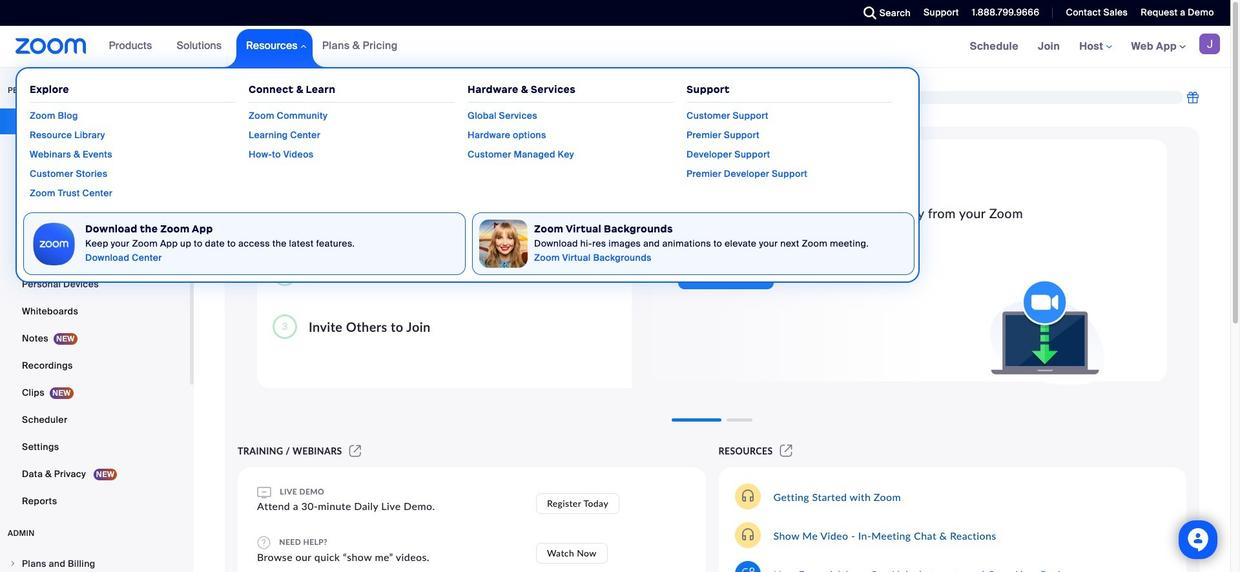 Task type: vqa. For each thing, say whether or not it's contained in the screenshot.
Persistent Chat, enter email address,Enter user names or email addresses text box
no



Task type: locate. For each thing, give the bounding box(es) containing it.
product information navigation
[[16, 26, 921, 283]]

window new image
[[778, 446, 794, 457]]

menu item
[[0, 552, 190, 572]]

window new image
[[347, 446, 363, 457]]

right image
[[9, 560, 17, 568]]

profile picture image
[[1199, 34, 1220, 54]]

banner
[[0, 26, 1230, 283]]

zoom logo image
[[16, 38, 86, 54]]

zoom virtual backgrounds image
[[479, 219, 528, 268]]



Task type: describe. For each thing, give the bounding box(es) containing it.
download zoom client image
[[30, 219, 79, 268]]

personal menu menu
[[0, 109, 190, 515]]

meetings navigation
[[960, 26, 1230, 68]]



